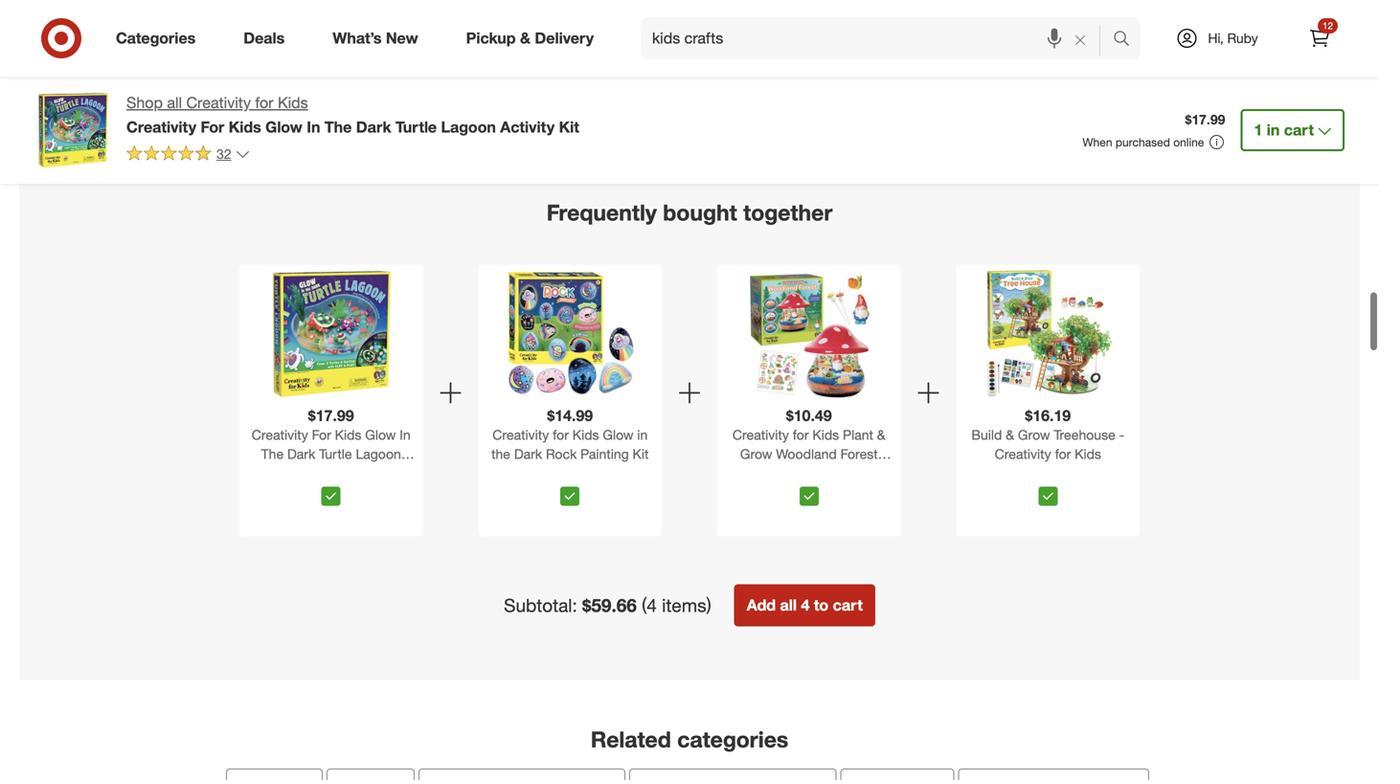 Task type: locate. For each thing, give the bounding box(es) containing it.
1 horizontal spatial in
[[400, 427, 411, 444]]

creativity for kids glow in the dark turtle lagoon activity kit image
[[266, 269, 396, 399]]

$17.99 creativity for kids glow in the dark turtle lagoon activity kit
[[252, 407, 411, 482]]

for inside $16.19 build & grow treehouse - creativity for kids
[[1056, 446, 1072, 463]]

turtle inside $17.99 creativity for kids glow in the dark turtle lagoon activity kit
[[319, 446, 352, 463]]

0 vertical spatial in
[[1267, 121, 1281, 139]]

for down deals link
[[255, 93, 274, 112]]

all inside the "add all 4 to cart" button
[[780, 596, 797, 615]]

3 add to cart from the left
[[446, 27, 507, 42]]

0 vertical spatial in
[[307, 118, 320, 136]]

0 vertical spatial grow
[[1018, 427, 1051, 444]]

3 add to cart button from the left
[[437, 19, 516, 50]]

shop all creativity for kids creativity for kids glow in the dark turtle lagoon activity kit
[[126, 93, 580, 136]]

dark for $14.99
[[514, 446, 542, 463]]

for inside shop all creativity for kids creativity for kids glow in the dark turtle lagoon activity kit
[[201, 118, 224, 136]]

0 horizontal spatial all
[[167, 93, 182, 112]]

dark for $17.99
[[287, 446, 316, 463]]

cart
[[94, 27, 116, 42], [289, 27, 312, 42], [485, 27, 507, 42], [680, 27, 703, 42], [1071, 27, 1094, 42], [1267, 27, 1289, 42], [1285, 121, 1315, 139], [833, 596, 863, 615]]

0 vertical spatial the
[[325, 118, 352, 136]]

all inside shop all creativity for kids creativity for kids glow in the dark turtle lagoon activity kit
[[167, 93, 182, 112]]

1 vertical spatial grow
[[741, 446, 773, 463]]

$17.99 up 'creativity for kids glow in the dark turtle lagoon activity kit' 'link'
[[308, 407, 354, 425]]

0 horizontal spatial grow
[[741, 446, 773, 463]]

$17.99
[[1186, 111, 1226, 128], [308, 407, 354, 425]]

dark inside shop all creativity for kids creativity for kids glow in the dark turtle lagoon activity kit
[[356, 118, 391, 136]]

together
[[744, 199, 833, 226]]

grow up garden
[[741, 446, 773, 463]]

& inside $10.49 creativity for kids plant & grow woodland forest garden art kit
[[878, 427, 886, 444]]

hi, ruby
[[1209, 30, 1259, 46]]

categories
[[116, 29, 196, 47]]

& right pickup on the top of the page
[[520, 29, 531, 47]]

turtle
[[396, 118, 437, 136], [319, 446, 352, 463]]

add all 4 to cart button
[[735, 585, 876, 627]]

add for the "add all 4 to cart" button
[[747, 596, 776, 615]]

1 horizontal spatial lagoon
[[441, 118, 496, 136]]

dark
[[356, 118, 391, 136], [287, 446, 316, 463], [514, 446, 542, 463]]

0 horizontal spatial dark
[[287, 446, 316, 463]]

1 in cart for creativity for kids glow in the dark turtle lagoon activity kit element
[[1255, 121, 1315, 139]]

when
[[1083, 135, 1113, 149]]

0 horizontal spatial the
[[261, 446, 284, 463]]

related
[[591, 727, 672, 754]]

1 horizontal spatial activity
[[500, 118, 555, 136]]

pickup & delivery
[[466, 29, 594, 47]]

creativity inside $16.19 build & grow treehouse - creativity for kids
[[995, 446, 1052, 463]]

all right shop
[[167, 93, 182, 112]]

0 horizontal spatial $17.99
[[308, 407, 354, 425]]

0 vertical spatial lagoon
[[441, 118, 496, 136]]

activity inside $17.99 creativity for kids glow in the dark turtle lagoon activity kit
[[299, 465, 343, 482]]

5 add to cart button from the left
[[1023, 19, 1102, 50]]

None checkbox
[[322, 487, 341, 506]]

add inside button
[[747, 596, 776, 615]]

the inside $17.99 creativity for kids glow in the dark turtle lagoon activity kit
[[261, 446, 284, 463]]

2 horizontal spatial &
[[1006, 427, 1015, 444]]

cart for sixth add to cart button from right
[[94, 27, 116, 42]]

12
[[1323, 20, 1334, 32]]

kids
[[278, 93, 308, 112], [229, 118, 261, 136], [335, 427, 362, 444], [573, 427, 599, 444], [813, 427, 840, 444], [1075, 446, 1102, 463]]

for inside shop all creativity for kids creativity for kids glow in the dark turtle lagoon activity kit
[[255, 93, 274, 112]]

plant
[[843, 427, 874, 444]]

32 link
[[126, 145, 251, 167]]

deals
[[244, 29, 285, 47]]

in inside $14.99 creativity for kids glow in the dark rock painting kit
[[638, 427, 648, 444]]

1 add to cart from the left
[[55, 27, 116, 42]]

all left 4
[[780, 596, 797, 615]]

to
[[80, 27, 91, 42], [275, 27, 286, 42], [471, 27, 482, 42], [666, 27, 677, 42], [1057, 27, 1068, 42], [1252, 27, 1264, 42], [814, 596, 829, 615]]

categories
[[678, 727, 789, 754]]

glow
[[266, 118, 303, 136], [365, 427, 396, 444], [603, 427, 634, 444]]

dark inside $14.99 creativity for kids glow in the dark rock painting kit
[[514, 446, 542, 463]]

0 horizontal spatial glow
[[266, 118, 303, 136]]

add to cart
[[55, 27, 116, 42], [250, 27, 312, 42], [446, 27, 507, 42], [641, 27, 703, 42], [1032, 27, 1094, 42], [1227, 27, 1289, 42]]

& inside $16.19 build & grow treehouse - creativity for kids
[[1006, 427, 1015, 444]]

forest
[[841, 446, 878, 463]]

1 vertical spatial $17.99
[[308, 407, 354, 425]]

1 vertical spatial all
[[780, 596, 797, 615]]

2 add to cart from the left
[[250, 27, 312, 42]]

0 horizontal spatial for
[[201, 118, 224, 136]]

cart for second add to cart button from the right
[[1071, 27, 1094, 42]]

image of creativity for kids glow in the dark turtle lagoon activity kit image
[[34, 92, 111, 169]]

0 vertical spatial activity
[[500, 118, 555, 136]]

kids inside $14.99 creativity for kids glow in the dark rock painting kit
[[573, 427, 599, 444]]

1
[[1255, 121, 1263, 139]]

painting
[[581, 446, 629, 463]]

$17.99 for $17.99 creativity for kids glow in the dark turtle lagoon activity kit
[[308, 407, 354, 425]]

1 vertical spatial for
[[312, 427, 331, 444]]

kit
[[559, 118, 580, 136], [633, 446, 649, 463], [347, 465, 363, 482], [836, 465, 853, 482]]

1 vertical spatial lagoon
[[356, 446, 401, 463]]

in
[[1267, 121, 1281, 139], [638, 427, 648, 444]]

glow inside $17.99 creativity for kids glow in the dark turtle lagoon activity kit
[[365, 427, 396, 444]]

32
[[217, 146, 231, 162]]

add for sixth add to cart button from right
[[55, 27, 76, 42]]

$17.99 up online
[[1186, 111, 1226, 128]]

creativity inside $10.49 creativity for kids plant & grow woodland forest garden art kit
[[733, 427, 789, 444]]

6 add to cart from the left
[[1227, 27, 1289, 42]]

cart for 4th add to cart button
[[680, 27, 703, 42]]

glow for $17.99
[[365, 427, 396, 444]]

creativity
[[186, 93, 251, 112], [126, 118, 197, 136], [252, 427, 308, 444], [493, 427, 549, 444], [733, 427, 789, 444], [995, 446, 1052, 463]]

for down treehouse
[[1056, 446, 1072, 463]]

0 horizontal spatial turtle
[[319, 446, 352, 463]]

0 vertical spatial for
[[201, 118, 224, 136]]

grow
[[1018, 427, 1051, 444], [741, 446, 773, 463]]

0 horizontal spatial lagoon
[[356, 446, 401, 463]]

creativity inside $17.99 creativity for kids glow in the dark turtle lagoon activity kit
[[252, 427, 308, 444]]

$17.99 for $17.99
[[1186, 111, 1226, 128]]

subtotal:
[[504, 595, 578, 617]]

0 vertical spatial $17.99
[[1186, 111, 1226, 128]]

in
[[307, 118, 320, 136], [400, 427, 411, 444]]

kit inside shop all creativity for kids creativity for kids glow in the dark turtle lagoon activity kit
[[559, 118, 580, 136]]

1 horizontal spatial dark
[[356, 118, 391, 136]]

1 vertical spatial activity
[[299, 465, 343, 482]]

0 horizontal spatial activity
[[299, 465, 343, 482]]

1 vertical spatial the
[[261, 446, 284, 463]]

&
[[520, 29, 531, 47], [878, 427, 886, 444], [1006, 427, 1015, 444]]

creativity for kids plant & grow woodland forest garden art kit link
[[722, 426, 897, 482]]

1 horizontal spatial in
[[1267, 121, 1281, 139]]

build & grow treehouse - creativity for kids link
[[961, 426, 1136, 480]]

0 horizontal spatial &
[[520, 29, 531, 47]]

grow down $16.19
[[1018, 427, 1051, 444]]

glow for $14.99
[[603, 427, 634, 444]]

1 horizontal spatial all
[[780, 596, 797, 615]]

dark inside $17.99 creativity for kids glow in the dark turtle lagoon activity kit
[[287, 446, 316, 463]]

for up "rock"
[[553, 427, 569, 444]]

cart for 1st add to cart button from right
[[1267, 27, 1289, 42]]

1 horizontal spatial the
[[325, 118, 352, 136]]

for up woodland
[[793, 427, 809, 444]]

0 horizontal spatial in
[[307, 118, 320, 136]]

$10.49
[[787, 407, 832, 425]]

2 horizontal spatial glow
[[603, 427, 634, 444]]

the
[[325, 118, 352, 136], [261, 446, 284, 463]]

deals link
[[227, 17, 309, 59]]

12 link
[[1299, 17, 1341, 59]]

categories link
[[100, 17, 220, 59]]

items)
[[662, 595, 712, 617]]

build & grow treehouse - creativity for kids image
[[984, 269, 1114, 399]]

1 vertical spatial in
[[400, 427, 411, 444]]

glow inside $14.99 creativity for kids glow in the dark rock painting kit
[[603, 427, 634, 444]]

glow inside shop all creativity for kids creativity for kids glow in the dark turtle lagoon activity kit
[[266, 118, 303, 136]]

to for second add to cart button from the right
[[1057, 27, 1068, 42]]

& right plant
[[878, 427, 886, 444]]

creativity for kids glow in the dark rock painting kit image
[[505, 269, 635, 399]]

turtle inside shop all creativity for kids creativity for kids glow in the dark turtle lagoon activity kit
[[396, 118, 437, 136]]

cart inside button
[[833, 596, 863, 615]]

frequently
[[547, 199, 657, 226]]

lagoon
[[441, 118, 496, 136], [356, 446, 401, 463]]

activity
[[500, 118, 555, 136], [299, 465, 343, 482]]

add to cart for 5th add to cart button from the right
[[250, 27, 312, 42]]

add to cart for 4th add to cart button
[[641, 27, 703, 42]]

& right build
[[1006, 427, 1015, 444]]

1 horizontal spatial &
[[878, 427, 886, 444]]

add for third add to cart button from the left
[[446, 27, 467, 42]]

0 vertical spatial turtle
[[396, 118, 437, 136]]

for
[[201, 118, 224, 136], [312, 427, 331, 444]]

add
[[55, 27, 76, 42], [250, 27, 272, 42], [446, 27, 467, 42], [641, 27, 663, 42], [1032, 27, 1054, 42], [1227, 27, 1249, 42], [747, 596, 776, 615]]

(4
[[642, 595, 657, 617]]

all for shop
[[167, 93, 182, 112]]

4 add to cart from the left
[[641, 27, 703, 42]]

1 vertical spatial in
[[638, 427, 648, 444]]

all
[[167, 93, 182, 112], [780, 596, 797, 615]]

1 horizontal spatial glow
[[365, 427, 396, 444]]

$17.99 inside $17.99 creativity for kids glow in the dark turtle lagoon activity kit
[[308, 407, 354, 425]]

1 horizontal spatial turtle
[[396, 118, 437, 136]]

activity inside shop all creativity for kids creativity for kids glow in the dark turtle lagoon activity kit
[[500, 118, 555, 136]]

to for 5th add to cart button from the right
[[275, 27, 286, 42]]

what's new
[[333, 29, 418, 47]]

$16.19 build & grow treehouse - creativity for kids
[[972, 407, 1125, 463]]

5 add to cart from the left
[[1032, 27, 1094, 42]]

2 horizontal spatial dark
[[514, 446, 542, 463]]

add to cart for 1st add to cart button from right
[[1227, 27, 1289, 42]]

None checkbox
[[561, 487, 580, 506], [800, 487, 819, 506], [1039, 487, 1058, 506], [561, 487, 580, 506], [800, 487, 819, 506], [1039, 487, 1058, 506]]

1 in cart
[[1255, 121, 1315, 139]]

search
[[1105, 31, 1151, 49]]

1 horizontal spatial for
[[312, 427, 331, 444]]

for
[[255, 93, 274, 112], [553, 427, 569, 444], [793, 427, 809, 444], [1056, 446, 1072, 463]]

cart for 5th add to cart button from the right
[[289, 27, 312, 42]]

to for third add to cart button from the left
[[471, 27, 482, 42]]

$10.49 creativity for kids plant & grow woodland forest garden art kit
[[733, 407, 886, 482]]

0 horizontal spatial in
[[638, 427, 648, 444]]

add to cart button
[[46, 19, 125, 50], [241, 19, 320, 50], [437, 19, 516, 50], [632, 19, 711, 50], [1023, 19, 1102, 50], [1219, 19, 1298, 50]]

delivery
[[535, 29, 594, 47]]

what's new link
[[316, 17, 442, 59]]

0 vertical spatial all
[[167, 93, 182, 112]]

what's
[[333, 29, 382, 47]]

pickup
[[466, 29, 516, 47]]

1 horizontal spatial $17.99
[[1186, 111, 1226, 128]]

1 horizontal spatial grow
[[1018, 427, 1051, 444]]

add to cart for second add to cart button from the right
[[1032, 27, 1094, 42]]

1 vertical spatial turtle
[[319, 446, 352, 463]]

garden
[[766, 465, 811, 482]]

kids inside $16.19 build & grow treehouse - creativity for kids
[[1075, 446, 1102, 463]]



Task type: describe. For each thing, give the bounding box(es) containing it.
add for second add to cart button from the right
[[1032, 27, 1054, 42]]

pickup & delivery link
[[450, 17, 618, 59]]

shop
[[126, 93, 163, 112]]

6 add to cart button from the left
[[1219, 19, 1298, 50]]

in inside shop all creativity for kids creativity for kids glow in the dark turtle lagoon activity kit
[[307, 118, 320, 136]]

hi,
[[1209, 30, 1224, 46]]

$14.99
[[547, 407, 593, 425]]

lagoon inside shop all creativity for kids creativity for kids glow in the dark turtle lagoon activity kit
[[441, 118, 496, 136]]

add to cart for sixth add to cart button from right
[[55, 27, 116, 42]]

kids inside $10.49 creativity for kids plant & grow woodland forest garden art kit
[[813, 427, 840, 444]]

$16.19
[[1026, 407, 1071, 425]]

bought
[[663, 199, 738, 226]]

4
[[802, 596, 810, 615]]

add for 1st add to cart button from right
[[1227, 27, 1249, 42]]

treehouse
[[1054, 427, 1116, 444]]

What can we help you find? suggestions appear below search field
[[641, 17, 1118, 59]]

in inside $17.99 creativity for kids glow in the dark turtle lagoon activity kit
[[400, 427, 411, 444]]

lagoon inside $17.99 creativity for kids glow in the dark turtle lagoon activity kit
[[356, 446, 401, 463]]

to for sixth add to cart button from right
[[80, 27, 91, 42]]

cart for third add to cart button from the left
[[485, 27, 507, 42]]

related categories
[[591, 727, 789, 754]]

$59.66
[[583, 595, 637, 617]]

frequently bought together
[[547, 199, 833, 226]]

2 add to cart button from the left
[[241, 19, 320, 50]]

for inside $14.99 creativity for kids glow in the dark rock painting kit
[[553, 427, 569, 444]]

-
[[1120, 427, 1125, 444]]

all for add
[[780, 596, 797, 615]]

to for 1st add to cart button from right
[[1252, 27, 1264, 42]]

4 add to cart button from the left
[[632, 19, 711, 50]]

purchased
[[1116, 135, 1171, 149]]

art
[[815, 465, 833, 482]]

online
[[1174, 135, 1205, 149]]

subtotal: $59.66 (4 items)
[[504, 595, 712, 617]]

add for 5th add to cart button from the right
[[250, 27, 272, 42]]

kit inside $10.49 creativity for kids plant & grow woodland forest garden art kit
[[836, 465, 853, 482]]

ruby
[[1228, 30, 1259, 46]]

grow inside $16.19 build & grow treehouse - creativity for kids
[[1018, 427, 1051, 444]]

to for 4th add to cart button
[[666, 27, 677, 42]]

the inside shop all creativity for kids creativity for kids glow in the dark turtle lagoon activity kit
[[325, 118, 352, 136]]

kids inside $17.99 creativity for kids glow in the dark turtle lagoon activity kit
[[335, 427, 362, 444]]

grow inside $10.49 creativity for kids plant & grow woodland forest garden art kit
[[741, 446, 773, 463]]

add for 4th add to cart button
[[641, 27, 663, 42]]

creativity inside $14.99 creativity for kids glow in the dark rock painting kit
[[493, 427, 549, 444]]

rock
[[546, 446, 577, 463]]

add all 4 to cart
[[747, 596, 863, 615]]

search button
[[1105, 17, 1151, 63]]

the
[[492, 446, 511, 463]]

kit inside $14.99 creativity for kids glow in the dark rock painting kit
[[633, 446, 649, 463]]

kit inside $17.99 creativity for kids glow in the dark turtle lagoon activity kit
[[347, 465, 363, 482]]

1 add to cart button from the left
[[46, 19, 125, 50]]

new
[[386, 29, 418, 47]]

creativity for kids glow in the dark rock painting kit link
[[482, 426, 658, 480]]

creativity for kids glow in the dark turtle lagoon activity kit link
[[243, 426, 419, 482]]

when purchased online
[[1083, 135, 1205, 149]]

to inside button
[[814, 596, 829, 615]]

for inside $10.49 creativity for kids plant & grow woodland forest garden art kit
[[793, 427, 809, 444]]

$14.99 creativity for kids glow in the dark rock painting kit
[[492, 407, 649, 463]]

creativity for kids plant & grow woodland forest garden art kit image
[[744, 269, 874, 399]]

build
[[972, 427, 1003, 444]]

add to cart for third add to cart button from the left
[[446, 27, 507, 42]]

woodland
[[776, 446, 837, 463]]

for inside $17.99 creativity for kids glow in the dark turtle lagoon activity kit
[[312, 427, 331, 444]]



Task type: vqa. For each thing, say whether or not it's contained in the screenshot.
Add to cart button
yes



